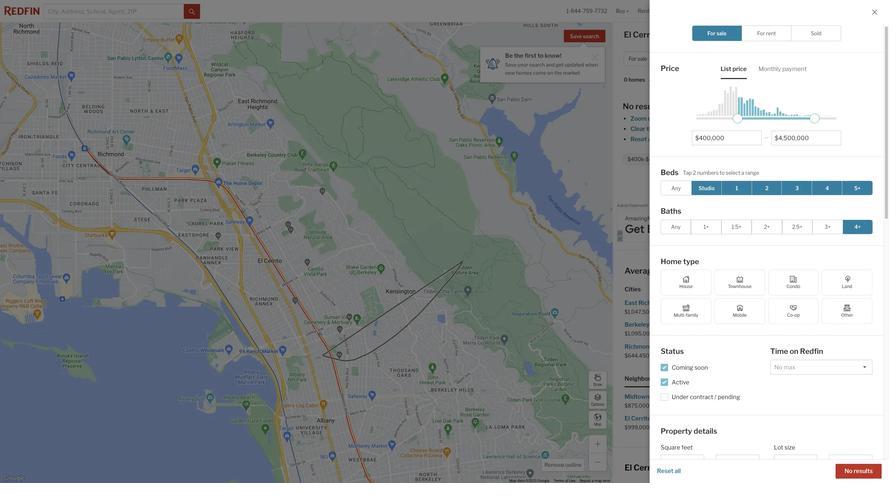 Task type: vqa. For each thing, say whether or not it's contained in the screenshot.


Task type: describe. For each thing, give the bounding box(es) containing it.
insights
[[819, 32, 841, 39]]

cerrito for el cerrito hills homes for sale $999,000
[[631, 415, 651, 422]]

del
[[751, 415, 760, 422]]

property
[[661, 427, 692, 436]]

list price element
[[721, 59, 747, 79]]

cities heading
[[625, 286, 877, 294]]

report for report a map error
[[580, 479, 591, 483]]

4
[[826, 185, 829, 191]]

— for square feet
[[708, 460, 712, 466]]

options
[[591, 402, 604, 407]]

submit search image
[[189, 9, 195, 15]]

2+ radio
[[752, 220, 782, 234]]

to for tap 2 numbers to select a range
[[720, 170, 725, 176]]

el cerrito
[[768, 182, 793, 189]]

california
[[734, 182, 760, 189]]

first
[[525, 52, 537, 59]]

House checkbox
[[661, 270, 712, 296]]

search inside button
[[583, 33, 599, 39]]

mobile
[[733, 313, 747, 318]]

Sold checkbox
[[791, 25, 841, 41]]

0
[[624, 77, 628, 83]]

results inside no results button
[[854, 468, 873, 475]]

cerrito for el cerrito
[[774, 182, 793, 189]]

map region
[[0, 14, 694, 484]]

out
[[648, 115, 657, 122]]

neighborhoods
[[625, 376, 668, 383]]

sale inside el cerrito hills homes for sale $999,000
[[695, 415, 706, 422]]

francisco
[[763, 343, 790, 350]]

sale inside richmond homes for sale $644,450
[[684, 343, 695, 350]]

market insights
[[797, 32, 841, 39]]

select
[[726, 170, 740, 176]]

feet
[[682, 445, 693, 452]]

for inside albany homes for sale $629,000
[[792, 300, 800, 307]]

near
[[707, 266, 725, 276]]

clear
[[631, 126, 645, 133]]

Mobile checkbox
[[714, 299, 765, 325]]

homes inside 0 homes •
[[629, 77, 645, 83]]

remove outline
[[545, 462, 582, 469]]

1 vertical spatial redfin
[[800, 347, 823, 356]]

google image
[[2, 474, 26, 484]]

homes right the norte
[[779, 415, 798, 422]]

for inside 'button'
[[629, 56, 637, 62]]

2 checkbox
[[752, 181, 783, 196]]

range
[[746, 170, 759, 176]]

1
[[736, 185, 738, 191]]

reset inside zoom out clear the map boundary reset all filters or remove one of your filters below to see more homes
[[631, 136, 647, 143]]

1.5+
[[732, 224, 742, 230]]

ad region
[[617, 209, 885, 242]]

Other checkbox
[[822, 299, 873, 325]]

minimum price slider
[[733, 114, 743, 123]]

del norte homes for sale
[[751, 415, 819, 422]]

homes
[[677, 30, 705, 39]]

1 horizontal spatial —
[[765, 135, 769, 140]]

or
[[674, 136, 679, 143]]

4 checkbox
[[812, 181, 843, 196]]

terms of use link
[[554, 479, 576, 483]]

home type
[[661, 257, 699, 266]]

berkeley
[[625, 322, 650, 329]]

east
[[625, 300, 637, 307]]

market
[[797, 32, 817, 39]]

zip
[[680, 376, 688, 383]]

multi-
[[674, 313, 686, 318]]

boundary
[[670, 126, 697, 133]]

homes inside zoom out clear the map boundary reset all filters or remove one of your filters below to see more homes
[[804, 136, 823, 143]]

reset all
[[657, 468, 681, 475]]

sale inside 'button'
[[638, 56, 647, 62]]

advertisement
[[617, 203, 648, 208]]

option group containing house
[[661, 270, 873, 325]]

neighborhoods element
[[625, 369, 668, 388]]

3 checkbox
[[782, 181, 813, 196]]

error
[[603, 479, 611, 483]]

california link
[[734, 182, 760, 189]]

Any radio
[[661, 220, 691, 234]]

homes inside east richmond heights homes for sale $1,047,500
[[692, 300, 710, 307]]

time on redfin
[[770, 347, 823, 356]]

0 horizontal spatial the
[[514, 52, 523, 59]]

$1,047,500
[[625, 309, 653, 315]]

no results button
[[836, 464, 882, 479]]

reset all button
[[657, 464, 681, 479]]

1-844-759-7732
[[566, 8, 607, 14]]

for inside kensington homes for sale $1,849,000
[[804, 322, 812, 329]]

report ad
[[869, 204, 885, 208]]

$1,349,900
[[751, 353, 779, 359]]

for sale inside 'button'
[[629, 56, 647, 62]]

time
[[770, 347, 788, 356]]

any for 1+
[[671, 224, 681, 230]]

City, Address, School, Agent, ZIP search field
[[44, 4, 184, 19]]

1 filters from the left
[[656, 136, 672, 143]]

all inside zoom out clear the map boundary reset all filters or remove one of your filters below to see more homes
[[648, 136, 654, 143]]

status
[[661, 347, 684, 356]]

For sale checkbox
[[692, 25, 742, 41]]

codes
[[690, 376, 707, 383]]

draw
[[593, 383, 602, 387]]

$4.5m
[[646, 156, 661, 163]]

your inside zoom out clear the map boundary reset all filters or remove one of your filters below to see more homes
[[721, 136, 734, 143]]

sale inside checkbox
[[717, 30, 727, 36]]

1.5+ radio
[[722, 220, 752, 234]]

for for for rent 'option'
[[757, 30, 765, 36]]

4+ for 4+
[[855, 224, 861, 230]]

price
[[733, 65, 747, 72]]

report for report ad
[[869, 204, 880, 208]]

property details
[[661, 427, 717, 436]]

1 vertical spatial cerrito,
[[736, 266, 765, 276]]

list price
[[721, 65, 747, 72]]

terms
[[554, 479, 564, 483]]

homes inside san francisco homes for sale $1,349,900
[[791, 343, 810, 350]]

multi-family
[[674, 313, 698, 318]]

sale inside midtown homes for sale $875,000
[[680, 394, 691, 401]]

map for map data ©2023 google
[[509, 479, 517, 483]]

no inside button
[[845, 468, 853, 475]]

data
[[517, 479, 525, 483]]

know!
[[545, 52, 562, 59]]

— for lot size
[[821, 460, 826, 466]]

and
[[546, 62, 555, 68]]

report a map error link
[[580, 479, 611, 483]]

tap
[[683, 170, 692, 176]]

reset inside button
[[657, 468, 674, 475]]

get
[[556, 62, 564, 68]]

homes inside midtown homes for sale $875,000
[[651, 394, 669, 401]]

cerrito, for el cerrito, ca homes for sale
[[633, 30, 662, 39]]

albany
[[751, 300, 771, 307]]

for inside richmond homes for sale $644,450
[[674, 343, 682, 350]]

$644,450
[[625, 353, 649, 359]]

zip codes element
[[680, 369, 707, 388]]

1 vertical spatial of
[[565, 479, 568, 483]]

2.5+ radio
[[782, 220, 813, 234]]

no results inside button
[[845, 468, 873, 475]]

home
[[659, 266, 680, 276]]

midtown
[[625, 394, 649, 401]]

zoom out clear the map boundary reset all filters or remove one of your filters below to see more homes
[[631, 115, 823, 143]]

when
[[585, 62, 598, 68]]

for inside el cerrito hills homes for sale $999,000
[[686, 415, 694, 422]]

ad
[[881, 204, 885, 208]]

4+ for 4+ baths
[[720, 156, 726, 163]]

0 vertical spatial a
[[742, 170, 744, 176]]

baths
[[727, 156, 741, 163]]

zoom out button
[[630, 115, 658, 122]]

sale
[[719, 30, 736, 39]]

0 vertical spatial no results
[[623, 102, 662, 111]]

be the first to know! dialog
[[480, 43, 605, 82]]

1-
[[566, 8, 571, 14]]

for sale inside checkbox
[[708, 30, 727, 36]]

richmond homes for sale $644,450
[[625, 343, 695, 359]]

el cerrito, ca real estate trends
[[625, 463, 746, 473]]

ca for el cerrito, ca real estate trends
[[665, 463, 676, 473]]

$999,000
[[625, 425, 650, 431]]

sale inside kensington homes for sale $1,849,000
[[814, 322, 825, 329]]

1 checkbox
[[721, 181, 752, 196]]



Task type: locate. For each thing, give the bounding box(es) containing it.
monthly
[[759, 65, 781, 72]]

4+
[[720, 156, 726, 163], [855, 224, 861, 230]]

homes left the under
[[651, 394, 669, 401]]

homes up co-
[[772, 300, 791, 307]]

for for for sale checkbox
[[708, 30, 716, 36]]

Any checkbox
[[661, 181, 692, 196]]

any inside radio
[[671, 224, 681, 230]]

sale inside berkeley homes for sale $1,095,000
[[680, 322, 691, 329]]

4+ left "baths"
[[720, 156, 726, 163]]

1 horizontal spatial no results
[[845, 468, 873, 475]]

1 vertical spatial ca
[[766, 266, 778, 276]]

1 horizontal spatial no
[[845, 468, 853, 475]]

studio
[[699, 185, 715, 191]]

redfin down tap 2 numbers to select a range
[[709, 182, 727, 189]]

map for map
[[594, 422, 602, 427]]

to left the see
[[770, 136, 776, 143]]

a left range
[[742, 170, 744, 176]]

your down 'first' in the top of the page
[[518, 62, 528, 68]]

$400k-
[[628, 156, 646, 163]]

for rent
[[757, 30, 776, 36]]

0 vertical spatial save
[[570, 33, 582, 39]]

all down square feet
[[675, 468, 681, 475]]

cerrito left the 3 in the top of the page
[[774, 182, 793, 189]]

1 vertical spatial for sale
[[629, 56, 647, 62]]

trends
[[721, 463, 746, 473]]

$400k-$4.5m
[[628, 156, 661, 163]]

0 horizontal spatial to
[[538, 52, 544, 59]]

details
[[694, 427, 717, 436]]

1 horizontal spatial redfin
[[800, 347, 823, 356]]

1 vertical spatial no results
[[845, 468, 873, 475]]

any for studio
[[671, 185, 681, 191]]

1 horizontal spatial map
[[657, 126, 669, 133]]

el cerrito hills homes for sale $999,000
[[625, 415, 706, 431]]

the inside save your search and get updated when new homes come on the market.
[[554, 70, 562, 76]]

active
[[672, 379, 689, 386]]

For rent checkbox
[[742, 25, 792, 41]]

for sale up 0 homes •
[[629, 56, 647, 62]]

co-op
[[787, 313, 800, 318]]

save inside button
[[570, 33, 582, 39]]

map inside button
[[594, 422, 602, 427]]

your
[[518, 62, 528, 68], [721, 136, 734, 143]]

san
[[751, 343, 762, 350]]

zoom
[[631, 115, 647, 122]]

the down get
[[554, 70, 562, 76]]

hills
[[652, 415, 664, 422]]

on down and
[[547, 70, 553, 76]]

all
[[648, 136, 654, 143], [675, 468, 681, 475]]

cerrito, for el cerrito, ca real estate trends
[[634, 463, 663, 473]]

0 horizontal spatial redfin
[[709, 182, 727, 189]]

report inside button
[[869, 204, 880, 208]]

0 horizontal spatial filters
[[656, 136, 672, 143]]

1 vertical spatial map
[[509, 479, 517, 483]]

0 horizontal spatial no results
[[623, 102, 662, 111]]

0 vertical spatial redfin
[[709, 182, 727, 189]]

0 horizontal spatial search
[[529, 62, 545, 68]]

1 vertical spatial search
[[529, 62, 545, 68]]

Co-op checkbox
[[768, 299, 819, 325]]

for
[[708, 30, 716, 36], [757, 30, 765, 36], [629, 56, 637, 62]]

homes inside richmond homes for sale $644,450
[[654, 343, 673, 350]]

2 horizontal spatial for
[[757, 30, 765, 36]]

0 horizontal spatial cerrito
[[631, 415, 651, 422]]

on right time
[[790, 347, 799, 356]]

1 horizontal spatial for
[[708, 30, 716, 36]]

on
[[547, 70, 553, 76], [790, 347, 799, 356]]

payment
[[782, 65, 807, 72]]

map left the data
[[509, 479, 517, 483]]

cerrito, down square
[[634, 463, 663, 473]]

1 vertical spatial 2
[[765, 185, 769, 191]]

1 vertical spatial a
[[592, 479, 594, 483]]

ca for el cerrito, ca homes for sale
[[664, 30, 676, 39]]

2 right tap
[[693, 170, 696, 176]]

ca up cities heading
[[766, 266, 778, 276]]

richmond up $1,047,500 at the right bottom
[[639, 300, 667, 307]]

be
[[505, 52, 513, 59]]

land
[[842, 284, 852, 290]]

remove
[[681, 136, 701, 143]]

0 horizontal spatial report
[[580, 479, 591, 483]]

a left error
[[592, 479, 594, 483]]

•
[[649, 77, 651, 83]]

homes up the family
[[692, 300, 710, 307]]

homes down berkeley homes for sale $1,095,000
[[654, 343, 673, 350]]

pending
[[718, 394, 740, 401]]

kensington homes for sale $1,849,000
[[751, 322, 825, 337]]

for up 0 homes •
[[629, 56, 637, 62]]

reset
[[631, 136, 647, 143], [657, 468, 674, 475]]

to right 'first' in the top of the page
[[538, 52, 544, 59]]

homes down co-op
[[784, 322, 803, 329]]

save down '844-'
[[570, 33, 582, 39]]

to inside be the first to know! dialog
[[538, 52, 544, 59]]

0 horizontal spatial results
[[636, 102, 662, 111]]

homes inside save your search and get updated when new homes come on the market.
[[516, 70, 532, 76]]

your right one
[[721, 136, 734, 143]]

any inside checkbox
[[671, 185, 681, 191]]

save up new
[[505, 62, 517, 68]]

contract
[[690, 394, 713, 401]]

cerrito, up for sale 'button'
[[633, 30, 662, 39]]

1 horizontal spatial results
[[854, 468, 873, 475]]

option group
[[692, 25, 841, 41], [661, 181, 873, 196], [661, 220, 873, 234], [661, 270, 873, 325]]

844-
[[571, 8, 583, 14]]

save search button
[[564, 30, 606, 42]]

redfin link
[[709, 182, 727, 189]]

0 horizontal spatial for sale
[[629, 56, 647, 62]]

0 horizontal spatial your
[[518, 62, 528, 68]]

0 horizontal spatial map
[[509, 479, 517, 483]]

2 vertical spatial to
[[720, 170, 725, 176]]

under
[[672, 394, 689, 401]]

of left use
[[565, 479, 568, 483]]

1 horizontal spatial to
[[720, 170, 725, 176]]

reset down clear
[[631, 136, 647, 143]]

search up come
[[529, 62, 545, 68]]

el inside el cerrito hills homes for sale $999,000
[[625, 415, 630, 422]]

homes right more
[[804, 136, 823, 143]]

average
[[625, 266, 657, 276]]

1 horizontal spatial of
[[714, 136, 720, 143]]

map data ©2023 google
[[509, 479, 549, 483]]

homes up $1,095,000
[[651, 322, 670, 329]]

1 horizontal spatial 4+
[[855, 224, 861, 230]]

ca left homes
[[664, 30, 676, 39]]

1 vertical spatial your
[[721, 136, 734, 143]]

1 vertical spatial reset
[[657, 468, 674, 475]]

come
[[533, 70, 546, 76]]

report right use
[[580, 479, 591, 483]]

sale inside albany homes for sale $629,000
[[801, 300, 812, 307]]

1 horizontal spatial cerrito
[[774, 182, 793, 189]]

1 vertical spatial report
[[580, 479, 591, 483]]

1 horizontal spatial on
[[790, 347, 799, 356]]

2 horizontal spatial to
[[770, 136, 776, 143]]

Studio checkbox
[[691, 181, 722, 196]]

homes inside el cerrito hills homes for sale $999,000
[[666, 415, 684, 422]]

0 horizontal spatial all
[[648, 136, 654, 143]]

search down 759-
[[583, 33, 599, 39]]

search inside save your search and get updated when new homes come on the market.
[[529, 62, 545, 68]]

cerrito, up townhouse
[[736, 266, 765, 276]]

1 horizontal spatial report
[[869, 204, 880, 208]]

all down clear the map boundary button
[[648, 136, 654, 143]]

to inside zoom out clear the map boundary reset all filters or remove one of your filters below to see more homes
[[770, 136, 776, 143]]

reset all filters button
[[630, 136, 672, 143]]

0 vertical spatial for sale
[[708, 30, 727, 36]]

home
[[661, 257, 682, 266]]

0 vertical spatial map
[[657, 126, 669, 133]]

Townhouse checkbox
[[714, 270, 765, 296]]

of inside zoom out clear the map boundary reset all filters or remove one of your filters below to see more homes
[[714, 136, 720, 143]]

0 vertical spatial all
[[648, 136, 654, 143]]

average home prices near el cerrito, ca
[[625, 266, 778, 276]]

to left select
[[720, 170, 725, 176]]

1 vertical spatial the
[[554, 70, 562, 76]]

5+ checkbox
[[842, 181, 873, 196]]

report ad button
[[869, 204, 885, 210]]

midtown homes for sale $875,000
[[625, 394, 691, 409]]

Multi-family checkbox
[[661, 299, 712, 325]]

studio+
[[682, 156, 700, 163]]

homes right new
[[516, 70, 532, 76]]

2 filters from the left
[[735, 136, 751, 143]]

filters left below
[[735, 136, 751, 143]]

— left trends
[[708, 460, 712, 466]]

under contract / pending
[[672, 394, 740, 401]]

0 vertical spatial on
[[547, 70, 553, 76]]

sale inside san francisco homes for sale $1,349,900
[[820, 343, 832, 350]]

sale
[[717, 30, 727, 36], [638, 56, 647, 62], [721, 300, 732, 307], [801, 300, 812, 307], [680, 322, 691, 329], [814, 322, 825, 329], [684, 343, 695, 350], [820, 343, 832, 350], [680, 394, 691, 401], [695, 415, 706, 422], [808, 415, 819, 422]]

list box
[[770, 360, 873, 375], [661, 455, 704, 470], [716, 455, 759, 470], [774, 455, 817, 470], [829, 455, 873, 470]]

use
[[569, 479, 576, 483]]

7732
[[595, 8, 607, 14]]

1 vertical spatial results
[[854, 468, 873, 475]]

0 vertical spatial no
[[623, 102, 634, 111]]

for inside 'option'
[[757, 30, 765, 36]]

0 vertical spatial 4+
[[720, 156, 726, 163]]

4+ baths
[[720, 156, 741, 163]]

cerrito inside el cerrito hills homes for sale $999,000
[[631, 415, 651, 422]]

for inside san francisco homes for sale $1,349,900
[[811, 343, 819, 350]]

0 vertical spatial ca
[[664, 30, 676, 39]]

Land checkbox
[[822, 270, 873, 296]]

2 vertical spatial cerrito,
[[634, 463, 663, 473]]

price
[[661, 64, 679, 73]]

richmond inside richmond homes for sale $644,450
[[625, 343, 653, 350]]

numbers
[[697, 170, 719, 176]]

new
[[505, 70, 515, 76]]

house
[[680, 284, 693, 290]]

richmond up $644,450
[[625, 343, 653, 350]]

prices
[[682, 266, 706, 276]]

1 vertical spatial cerrito
[[631, 415, 651, 422]]

el for el cerrito, ca homes for sale
[[624, 30, 631, 39]]

0 horizontal spatial save
[[505, 62, 517, 68]]

for left sale
[[708, 30, 716, 36]]

0 horizontal spatial of
[[565, 479, 568, 483]]

2 horizontal spatial the
[[647, 126, 656, 133]]

on inside save your search and get updated when new homes come on the market.
[[547, 70, 553, 76]]

—
[[765, 135, 769, 140], [708, 460, 712, 466], [821, 460, 826, 466]]

reset left 'real'
[[657, 468, 674, 475]]

san francisco homes for sale $1,349,900
[[751, 343, 832, 359]]

redfin right time
[[800, 347, 823, 356]]

2 vertical spatial the
[[647, 126, 656, 133]]

map down the "options"
[[594, 422, 602, 427]]

for inside midtown homes for sale $875,000
[[671, 394, 679, 401]]

cerrito up $999,000
[[631, 415, 651, 422]]

save for save search
[[570, 33, 582, 39]]

soon
[[695, 364, 708, 371]]

lot size
[[774, 445, 795, 452]]

el cerrito, ca homes for sale
[[624, 30, 736, 39]]

for sale right homes
[[708, 30, 727, 36]]

report a map error
[[580, 479, 611, 483]]

size
[[785, 445, 795, 452]]

el for el cerrito
[[768, 182, 773, 189]]

1 vertical spatial save
[[505, 62, 517, 68]]

report left ad
[[869, 204, 880, 208]]

all inside button
[[675, 468, 681, 475]]

to for be the first to know!
[[538, 52, 544, 59]]

5+
[[854, 185, 861, 191]]

the inside zoom out clear the map boundary reset all filters or remove one of your filters below to see more homes
[[647, 126, 656, 133]]

for left rent
[[757, 30, 765, 36]]

richmond
[[639, 300, 667, 307], [625, 343, 653, 350]]

ca left 'real'
[[665, 463, 676, 473]]

0 horizontal spatial on
[[547, 70, 553, 76]]

filters down clear the map boundary button
[[656, 136, 672, 143]]

save for save your search and get updated when new homes come on the market.
[[505, 62, 517, 68]]

estate
[[694, 463, 719, 473]]

monthly payment element
[[759, 59, 807, 79]]

norte
[[762, 415, 778, 422]]

for inside east richmond heights homes for sale $1,047,500
[[712, 300, 719, 307]]

richmond inside east richmond heights homes for sale $1,047,500
[[639, 300, 667, 307]]

0 horizontal spatial map
[[595, 479, 602, 483]]

1 vertical spatial all
[[675, 468, 681, 475]]

0 horizontal spatial —
[[708, 460, 712, 466]]

heights
[[668, 300, 690, 307]]

1 horizontal spatial map
[[594, 422, 602, 427]]

4+ inside option
[[855, 224, 861, 230]]

0 vertical spatial report
[[869, 204, 880, 208]]

homes inside berkeley homes for sale $1,095,000
[[651, 322, 670, 329]]

2 right california
[[765, 185, 769, 191]]

Condo checkbox
[[768, 270, 819, 296]]

2 inside 2 option
[[765, 185, 769, 191]]

1 horizontal spatial reset
[[657, 468, 674, 475]]

0 horizontal spatial reset
[[631, 136, 647, 143]]

0 homes •
[[624, 77, 651, 83]]

1 horizontal spatial a
[[742, 170, 744, 176]]

1 vertical spatial any
[[671, 224, 681, 230]]

0 horizontal spatial no
[[623, 102, 634, 111]]

townhouse
[[728, 284, 752, 290]]

berkeley homes for sale $1,095,000
[[625, 322, 691, 337]]

0 vertical spatial any
[[671, 185, 681, 191]]

$629,000
[[751, 309, 776, 315]]

tap 2 numbers to select a range
[[683, 170, 759, 176]]

1 horizontal spatial save
[[570, 33, 582, 39]]

sold
[[811, 30, 822, 36]]

of right one
[[714, 136, 720, 143]]

cities
[[625, 286, 641, 293]]

monthly payment
[[759, 65, 807, 72]]

map down out
[[657, 126, 669, 133]]

1 vertical spatial no
[[845, 468, 853, 475]]

for inside berkeley homes for sale $1,095,000
[[671, 322, 679, 329]]

homes right 0
[[629, 77, 645, 83]]

the right be
[[514, 52, 523, 59]]

1 horizontal spatial search
[[583, 33, 599, 39]]

1+ radio
[[691, 220, 722, 234]]

map left error
[[595, 479, 602, 483]]

1 horizontal spatial 2
[[765, 185, 769, 191]]

option group containing for sale
[[692, 25, 841, 41]]

0 vertical spatial your
[[518, 62, 528, 68]]

for inside checkbox
[[708, 30, 716, 36]]

2 vertical spatial ca
[[665, 463, 676, 473]]

a
[[742, 170, 744, 176], [592, 479, 594, 483]]

0 vertical spatial of
[[714, 136, 720, 143]]

el for el cerrito hills homes for sale $999,000
[[625, 415, 630, 422]]

— left the see
[[765, 135, 769, 140]]

no results
[[623, 102, 662, 111], [845, 468, 873, 475]]

save inside save your search and get updated when new homes come on the market.
[[505, 62, 517, 68]]

0 horizontal spatial 2
[[693, 170, 696, 176]]

homes inside kensington homes for sale $1,849,000
[[784, 322, 803, 329]]

1 horizontal spatial all
[[675, 468, 681, 475]]

any down beds
[[671, 185, 681, 191]]

©2023
[[526, 479, 537, 483]]

— left no results button
[[821, 460, 826, 466]]

co-
[[787, 313, 795, 318]]

the up reset all filters button on the top of page
[[647, 126, 656, 133]]

0 vertical spatial results
[[636, 102, 662, 111]]

0 vertical spatial cerrito
[[774, 182, 793, 189]]

1 horizontal spatial filters
[[735, 136, 751, 143]]

homes
[[516, 70, 532, 76], [629, 77, 645, 83], [804, 136, 823, 143], [692, 300, 710, 307], [772, 300, 791, 307], [651, 322, 670, 329], [784, 322, 803, 329], [654, 343, 673, 350], [791, 343, 810, 350], [651, 394, 669, 401], [666, 415, 684, 422], [779, 415, 798, 422]]

1 horizontal spatial the
[[554, 70, 562, 76]]

market.
[[563, 70, 581, 76]]

any down baths in the right top of the page
[[671, 224, 681, 230]]

0 vertical spatial to
[[538, 52, 544, 59]]

0 vertical spatial 2
[[693, 170, 696, 176]]

maximum price slider
[[810, 114, 820, 123]]

1 vertical spatial richmond
[[625, 343, 653, 350]]

map inside zoom out clear the map boundary reset all filters or remove one of your filters below to see more homes
[[657, 126, 669, 133]]

save
[[570, 33, 582, 39], [505, 62, 517, 68]]

1 vertical spatial map
[[595, 479, 602, 483]]

Enter max text field
[[775, 135, 838, 142]]

0 vertical spatial map
[[594, 422, 602, 427]]

1 vertical spatial to
[[770, 136, 776, 143]]

3+
[[825, 224, 831, 230]]

homes down kensington homes for sale $1,849,000
[[791, 343, 810, 350]]

3+ radio
[[813, 220, 843, 234]]

0 horizontal spatial 4+
[[720, 156, 726, 163]]

4+ radio
[[843, 220, 873, 234]]

sale inside east richmond heights homes for sale $1,047,500
[[721, 300, 732, 307]]

0 horizontal spatial a
[[592, 479, 594, 483]]

1 vertical spatial on
[[790, 347, 799, 356]]

1 horizontal spatial for sale
[[708, 30, 727, 36]]

your inside save your search and get updated when new homes come on the market.
[[518, 62, 528, 68]]

1 vertical spatial 4+
[[855, 224, 861, 230]]

homes up property
[[666, 415, 684, 422]]

759-
[[583, 8, 595, 14]]

3
[[796, 185, 799, 191]]

Enter min text field
[[695, 135, 758, 142]]

0 vertical spatial the
[[514, 52, 523, 59]]

0 vertical spatial reset
[[631, 136, 647, 143]]

4+ right 3+ option
[[855, 224, 861, 230]]

homes inside albany homes for sale $629,000
[[772, 300, 791, 307]]

0 vertical spatial search
[[583, 33, 599, 39]]

el for el cerrito, ca real estate trends
[[625, 463, 632, 473]]



